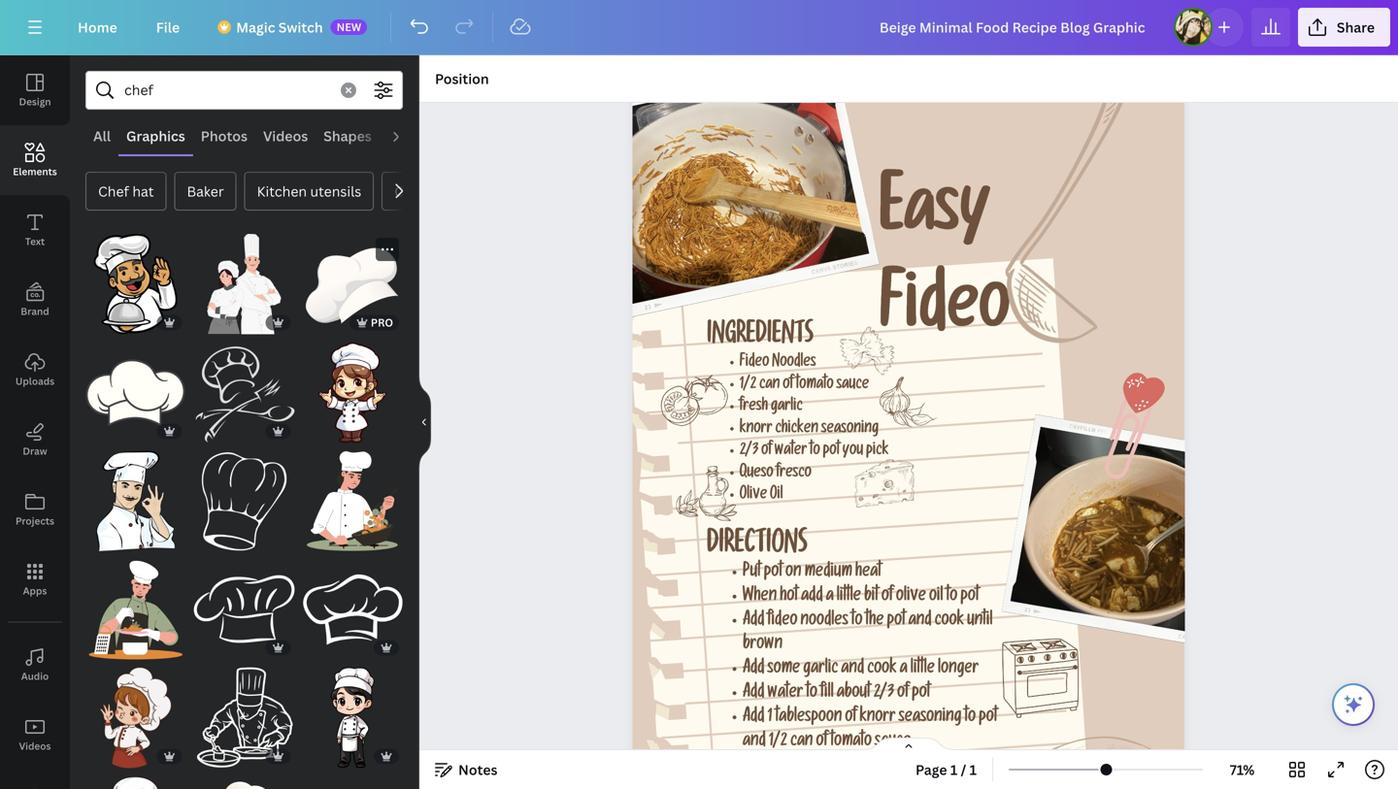 Task type: locate. For each thing, give the bounding box(es) containing it.
main menu bar
[[0, 0, 1399, 55]]

1/2 up fresh
[[740, 378, 757, 394]]

0 vertical spatial tomato
[[797, 378, 834, 394]]

1 inside the put pot on medium heat when hot add a little bit of olive oil to pot add fideo noodles to the pot and cook until brown add some garlic and cook a little longer add water to fill about 2/3 of pot add 1 tablespoon of knorr seasoning to pot and 1/2 can of tomato sauce
[[768, 710, 773, 728]]

cook
[[935, 613, 965, 631], [868, 662, 897, 679]]

little left bit
[[837, 589, 862, 607]]

2 horizontal spatial and
[[909, 613, 932, 631]]

to inside "fideo noodles 1/2 can of tomato sauce fresh garlic knorr chicken seasoning 2/3 of water to pot you pick queso fresco olive oil"
[[810, 444, 821, 461]]

garlic up fill
[[804, 662, 839, 679]]

1
[[768, 710, 773, 728], [951, 761, 958, 780], [970, 761, 977, 780]]

videos button
[[255, 118, 316, 154], [0, 700, 70, 770]]

1 horizontal spatial can
[[791, 734, 814, 752]]

water up fresco
[[775, 444, 808, 461]]

audio down apps
[[21, 670, 49, 683]]

0 horizontal spatial videos button
[[0, 700, 70, 770]]

seasoning up you
[[822, 422, 879, 439]]

kitchen utensils button
[[244, 172, 374, 211]]

0 horizontal spatial can
[[760, 378, 781, 394]]

1 vertical spatial a
[[900, 662, 908, 679]]

ingredients
[[707, 325, 814, 352]]

fideo for fideo
[[880, 280, 1011, 352]]

a
[[826, 589, 834, 607], [900, 662, 908, 679]]

show pages image
[[863, 737, 956, 753]]

pro group
[[302, 234, 403, 335]]

to left fill
[[807, 686, 818, 704]]

1 vertical spatial knorr
[[860, 710, 896, 728]]

some
[[768, 662, 801, 679]]

0 horizontal spatial fideo
[[740, 356, 770, 372]]

a right add
[[826, 589, 834, 607]]

1 vertical spatial sauce
[[875, 734, 911, 752]]

1 vertical spatial tomato
[[831, 734, 872, 752]]

canva assistant image
[[1342, 694, 1366, 717]]

chicken
[[776, 422, 819, 439]]

magic
[[236, 18, 275, 36]]

0 vertical spatial audio button
[[380, 118, 434, 154]]

0 horizontal spatial sauce
[[837, 378, 870, 394]]

draw
[[23, 445, 47, 458]]

1 horizontal spatial fideo
[[880, 280, 1011, 352]]

chef hat illustration image
[[302, 234, 403, 335]]

2/3 up queso
[[740, 444, 759, 461]]

can
[[760, 378, 781, 394], [791, 734, 814, 752]]

0 horizontal spatial little
[[837, 589, 862, 607]]

and
[[909, 613, 932, 631], [842, 662, 865, 679], [743, 734, 766, 752]]

0 horizontal spatial audio
[[21, 670, 49, 683]]

chef illustration image down the cute woman chef with pouty lips image
[[85, 776, 186, 790]]

0 vertical spatial can
[[760, 378, 781, 394]]

0 vertical spatial cook
[[935, 613, 965, 631]]

1 horizontal spatial audio button
[[380, 118, 434, 154]]

audio button up cook button
[[380, 118, 434, 154]]

tomato down noodles
[[797, 378, 834, 394]]

0 vertical spatial little
[[837, 589, 862, 607]]

cook down the oil
[[935, 613, 965, 631]]

0 vertical spatial a
[[826, 589, 834, 607]]

to down chicken on the right of page
[[810, 444, 821, 461]]

1 vertical spatial seasoning
[[899, 710, 962, 728]]

tomato inside the put pot on medium heat when hot add a little bit of olive oil to pot add fideo noodles to the pot and cook until brown add some garlic and cook a little longer add water to fill about 2/3 of pot add 1 tablespoon of knorr seasoning to pot and 1/2 can of tomato sauce
[[831, 734, 872, 752]]

1 add from the top
[[743, 613, 765, 631]]

1/2
[[740, 378, 757, 394], [769, 734, 788, 752]]

0 horizontal spatial garlic
[[771, 400, 803, 416]]

noodles
[[801, 613, 849, 631]]

tablespoon
[[776, 710, 843, 728]]

videos
[[263, 127, 308, 145], [19, 740, 51, 753]]

1 horizontal spatial chef image
[[302, 451, 403, 552]]

audio
[[387, 127, 426, 145], [21, 670, 49, 683]]

and up 'about'
[[842, 662, 865, 679]]

heat
[[856, 565, 882, 583]]

garlic
[[771, 400, 803, 416], [804, 662, 839, 679]]

0 horizontal spatial seasoning
[[822, 422, 879, 439]]

0 horizontal spatial videos
[[19, 740, 51, 753]]

0 horizontal spatial 1
[[768, 710, 773, 728]]

1 right /
[[970, 761, 977, 780]]

group
[[85, 234, 186, 335], [194, 234, 295, 335], [85, 331, 186, 443], [194, 331, 295, 443], [302, 331, 403, 443], [85, 439, 186, 552], [194, 439, 295, 552], [302, 451, 403, 552], [85, 548, 186, 660], [302, 548, 403, 660], [194, 559, 295, 660], [85, 656, 186, 769], [302, 656, 403, 769], [194, 668, 295, 769], [85, 765, 186, 790], [194, 776, 295, 790]]

0 vertical spatial seasoning
[[822, 422, 879, 439]]

put
[[743, 565, 761, 583]]

2 vertical spatial and
[[743, 734, 766, 752]]

pot left you
[[823, 444, 840, 461]]

baker
[[187, 182, 224, 201]]

fideo inside "fideo noodles 1/2 can of tomato sauce fresh garlic knorr chicken seasoning 2/3 of water to pot you pick queso fresco olive oil"
[[740, 356, 770, 372]]

sauce
[[837, 378, 870, 394], [875, 734, 911, 752]]

1 horizontal spatial and
[[842, 662, 865, 679]]

1 vertical spatial videos button
[[0, 700, 70, 770]]

laddle icon image
[[942, 47, 1247, 367]]

1 vertical spatial garlic
[[804, 662, 839, 679]]

1 left "tablespoon"
[[768, 710, 773, 728]]

little
[[837, 589, 862, 607], [911, 662, 935, 679]]

brand
[[21, 305, 49, 318]]

0 vertical spatial audio
[[387, 127, 426, 145]]

of down noodles
[[783, 378, 794, 394]]

1/2 inside "fideo noodles 1/2 can of tomato sauce fresh garlic knorr chicken seasoning 2/3 of water to pot you pick queso fresco olive oil"
[[740, 378, 757, 394]]

seasoning up show pages image
[[899, 710, 962, 728]]

chef image
[[302, 451, 403, 552], [85, 559, 186, 660]]

1 vertical spatial videos
[[19, 740, 51, 753]]

1 horizontal spatial little
[[911, 662, 935, 679]]

a left longer
[[900, 662, 908, 679]]

chef illustration image
[[302, 343, 403, 443], [85, 776, 186, 790]]

1 left /
[[951, 761, 958, 780]]

olive
[[740, 488, 768, 505]]

of right 'about'
[[898, 686, 909, 704]]

pot up until
[[961, 589, 980, 607]]

seasoning inside "fideo noodles 1/2 can of tomato sauce fresh garlic knorr chicken seasoning 2/3 of water to pot you pick queso fresco olive oil"
[[822, 422, 879, 439]]

0 vertical spatial knorr
[[740, 422, 773, 439]]

little left longer
[[911, 662, 935, 679]]

2/3
[[740, 444, 759, 461], [874, 686, 895, 704]]

water down some
[[768, 686, 804, 704]]

water inside the put pot on medium heat when hot add a little bit of olive oil to pot add fideo noodles to the pot and cook until brown add some garlic and cook a little longer add water to fill about 2/3 of pot add 1 tablespoon of knorr seasoning to pot and 1/2 can of tomato sauce
[[768, 686, 804, 704]]

oil
[[770, 488, 784, 505]]

71%
[[1230, 761, 1255, 780]]

1 horizontal spatial garlic
[[804, 662, 839, 679]]

0 vertical spatial 2/3
[[740, 444, 759, 461]]

1 vertical spatial water
[[768, 686, 804, 704]]

position
[[435, 69, 489, 88]]

and down 'olive'
[[909, 613, 932, 631]]

2/3 right 'about'
[[874, 686, 895, 704]]

can inside the put pot on medium heat when hot add a little bit of olive oil to pot add fideo noodles to the pot and cook until brown add some garlic and cook a little longer add water to fill about 2/3 of pot add 1 tablespoon of knorr seasoning to pot and 1/2 can of tomato sauce
[[791, 734, 814, 752]]

garlic up chicken on the right of page
[[771, 400, 803, 416]]

knorr
[[740, 422, 773, 439], [860, 710, 896, 728]]

apps button
[[0, 545, 70, 615]]

0 horizontal spatial a
[[826, 589, 834, 607]]

knorr down 'about'
[[860, 710, 896, 728]]

1 horizontal spatial seasoning
[[899, 710, 962, 728]]

file button
[[141, 8, 195, 47]]

you
[[843, 444, 864, 461]]

chef illustration image down pro
[[302, 343, 403, 443]]

1 vertical spatial chef image
[[85, 559, 186, 660]]

notes
[[458, 761, 498, 780]]

0 vertical spatial chef illustration image
[[302, 343, 403, 443]]

knorr inside "fideo noodles 1/2 can of tomato sauce fresh garlic knorr chicken seasoning 2/3 of water to pot you pick queso fresco olive oil"
[[740, 422, 773, 439]]

to
[[810, 444, 821, 461], [947, 589, 958, 607], [852, 613, 863, 631], [807, 686, 818, 704], [965, 710, 976, 728]]

1 vertical spatial audio
[[21, 670, 49, 683]]

elements button
[[0, 125, 70, 195]]

graphics button
[[119, 118, 193, 154]]

1 horizontal spatial cook
[[935, 613, 965, 631]]

audio up cook button
[[387, 127, 426, 145]]

0 vertical spatial chef image
[[302, 451, 403, 552]]

1 vertical spatial can
[[791, 734, 814, 752]]

chef hat
[[98, 182, 154, 201]]

tomato down 'about'
[[831, 734, 872, 752]]

0 horizontal spatial knorr
[[740, 422, 773, 439]]

1 vertical spatial fideo
[[740, 356, 770, 372]]

1 horizontal spatial videos
[[263, 127, 308, 145]]

1 vertical spatial cook
[[868, 662, 897, 679]]

put pot on medium heat when hot add a little bit of olive oil to pot add fideo noodles to the pot and cook until brown add some garlic and cook a little longer add water to fill about 2/3 of pot add 1 tablespoon of knorr seasoning to pot and 1/2 can of tomato sauce
[[743, 565, 998, 752]]

can inside "fideo noodles 1/2 can of tomato sauce fresh garlic knorr chicken seasoning 2/3 of water to pot you pick queso fresco olive oil"
[[760, 378, 781, 394]]

0 vertical spatial fideo
[[880, 280, 1011, 352]]

1 vertical spatial 1/2
[[769, 734, 788, 752]]

/
[[961, 761, 967, 780]]

share
[[1337, 18, 1375, 36]]

1/2 down "tablespoon"
[[769, 734, 788, 752]]

1 vertical spatial audio button
[[0, 630, 70, 700]]

0 horizontal spatial chef illustration image
[[85, 776, 186, 790]]

chef portrait illustration image
[[85, 451, 186, 552]]

1 horizontal spatial 1/2
[[769, 734, 788, 752]]

0 horizontal spatial 1/2
[[740, 378, 757, 394]]

pot
[[823, 444, 840, 461], [764, 565, 783, 583], [961, 589, 980, 607], [887, 613, 906, 631], [912, 686, 931, 704], [979, 710, 998, 728]]

and down brown
[[743, 734, 766, 752]]

uploads
[[15, 375, 55, 388]]

side panel tab list
[[0, 55, 70, 790]]

Design title text field
[[864, 8, 1166, 47]]

1 horizontal spatial 2/3
[[874, 686, 895, 704]]

fideo for fideo noodles 1/2 can of tomato sauce fresh garlic knorr chicken seasoning 2/3 of water to pot you pick queso fresco olive oil
[[740, 356, 770, 372]]

of
[[783, 378, 794, 394], [762, 444, 772, 461], [882, 589, 894, 607], [898, 686, 909, 704], [846, 710, 857, 728], [817, 734, 828, 752]]

magic switch
[[236, 18, 323, 36]]

1 horizontal spatial sauce
[[875, 734, 911, 752]]

can down "tablespoon"
[[791, 734, 814, 752]]

home
[[78, 18, 117, 36]]

1 horizontal spatial videos button
[[255, 118, 316, 154]]

1 vertical spatial and
[[842, 662, 865, 679]]

knorr inside the put pot on medium heat when hot add a little bit of olive oil to pot add fideo noodles to the pot and cook until brown add some garlic and cook a little longer add water to fill about 2/3 of pot add 1 tablespoon of knorr seasoning to pot and 1/2 can of tomato sauce
[[860, 710, 896, 728]]

can up fresh
[[760, 378, 781, 394]]

easy
[[880, 183, 991, 255]]

cook up 'about'
[[868, 662, 897, 679]]

tomato
[[797, 378, 834, 394], [831, 734, 872, 752]]

audio button down apps
[[0, 630, 70, 700]]

1 horizontal spatial knorr
[[860, 710, 896, 728]]

water
[[775, 444, 808, 461], [768, 686, 804, 704]]

1/2 inside the put pot on medium heat when hot add a little bit of olive oil to pot add fideo noodles to the pot and cook until brown add some garlic and cook a little longer add water to fill about 2/3 of pot add 1 tablespoon of knorr seasoning to pot and 1/2 can of tomato sauce
[[769, 734, 788, 752]]

0 vertical spatial garlic
[[771, 400, 803, 416]]

water inside "fideo noodles 1/2 can of tomato sauce fresh garlic knorr chicken seasoning 2/3 of water to pot you pick queso fresco olive oil"
[[775, 444, 808, 461]]

kitchen utensils
[[257, 182, 362, 201]]

0 vertical spatial 1/2
[[740, 378, 757, 394]]

0 horizontal spatial 2/3
[[740, 444, 759, 461]]

add
[[802, 589, 824, 607]]

0 vertical spatial sauce
[[837, 378, 870, 394]]

on
[[786, 565, 802, 583]]

to right the oil
[[947, 589, 958, 607]]

hide image
[[419, 376, 431, 469]]

audio button
[[380, 118, 434, 154], [0, 630, 70, 700]]

hat
[[132, 182, 154, 201]]

cute woman chef with pouty lips image
[[85, 668, 186, 769]]

knorr down fresh
[[740, 422, 773, 439]]

0 horizontal spatial chef image
[[85, 559, 186, 660]]

noodles
[[773, 356, 817, 372]]

switch
[[279, 18, 323, 36]]

1 vertical spatial 2/3
[[874, 686, 895, 704]]

until
[[968, 613, 993, 631]]

home link
[[62, 8, 133, 47]]

0 vertical spatial water
[[775, 444, 808, 461]]

0 vertical spatial videos
[[263, 127, 308, 145]]

Search elements search field
[[124, 72, 329, 109]]



Task type: describe. For each thing, give the bounding box(es) containing it.
all button
[[85, 118, 119, 154]]

photos
[[201, 127, 248, 145]]

0 horizontal spatial and
[[743, 734, 766, 752]]

pick
[[867, 444, 889, 461]]

1 horizontal spatial a
[[900, 662, 908, 679]]

garlic inside "fideo noodles 1/2 can of tomato sauce fresh garlic knorr chicken seasoning 2/3 of water to pot you pick queso fresco olive oil"
[[771, 400, 803, 416]]

shapes
[[324, 127, 372, 145]]

fill
[[821, 686, 834, 704]]

projects button
[[0, 475, 70, 545]]

2 add from the top
[[743, 662, 765, 679]]

1 horizontal spatial audio
[[387, 127, 426, 145]]

chef hat button
[[85, 172, 167, 211]]

audio inside side panel tab list
[[21, 670, 49, 683]]

4 add from the top
[[743, 710, 765, 728]]

1 vertical spatial chef illustration image
[[85, 776, 186, 790]]

position button
[[427, 63, 497, 94]]

graphics
[[126, 127, 185, 145]]

design
[[19, 95, 51, 108]]

to left the
[[852, 613, 863, 631]]

seasoning inside the put pot on medium heat when hot add a little bit of olive oil to pot add fideo noodles to the pot and cook until brown add some garlic and cook a little longer add water to fill about 2/3 of pot add 1 tablespoon of knorr seasoning to pot and 1/2 can of tomato sauce
[[899, 710, 962, 728]]

2/3 inside the put pot on medium heat when hot add a little bit of olive oil to pot add fideo noodles to the pot and cook until brown add some garlic and cook a little longer add water to fill about 2/3 of pot add 1 tablespoon of knorr seasoning to pot and 1/2 can of tomato sauce
[[874, 686, 895, 704]]

pot inside "fideo noodles 1/2 can of tomato sauce fresh garlic knorr chicken seasoning 2/3 of water to pot you pick queso fresco olive oil"
[[823, 444, 840, 461]]

page
[[916, 761, 948, 780]]

fresh
[[740, 400, 769, 416]]

0 horizontal spatial cook
[[868, 662, 897, 679]]

0 horizontal spatial audio button
[[0, 630, 70, 700]]

sauce inside the put pot on medium heat when hot add a little bit of olive oil to pot add fideo noodles to the pot and cook until brown add some garlic and cook a little longer add water to fill about 2/3 of pot add 1 tablespoon of knorr seasoning to pot and 1/2 can of tomato sauce
[[875, 734, 911, 752]]

baker button
[[174, 172, 237, 211]]

chef
[[98, 182, 129, 201]]

medium
[[805, 565, 853, 583]]

all
[[93, 127, 111, 145]]

notes button
[[427, 755, 506, 786]]

pot left on
[[764, 565, 783, 583]]

about
[[837, 686, 871, 704]]

shapes button
[[316, 118, 380, 154]]

cook button
[[382, 172, 440, 211]]

chef kitchen image
[[85, 234, 186, 335]]

farfalle pasta illustration image
[[840, 327, 895, 375]]

pot up show pages image
[[912, 686, 931, 704]]

0 vertical spatial and
[[909, 613, 932, 631]]

olive
[[897, 589, 927, 607]]

hot
[[780, 589, 799, 607]]

longer
[[938, 662, 979, 679]]

oil
[[930, 589, 944, 607]]

71% button
[[1211, 755, 1274, 786]]

directions
[[707, 534, 808, 563]]

3 add from the top
[[743, 686, 765, 704]]

page 1 / 1
[[916, 761, 977, 780]]

utensils
[[310, 182, 362, 201]]

text
[[25, 235, 45, 248]]

fresco
[[777, 466, 812, 483]]

cook
[[395, 182, 428, 201]]

uploads button
[[0, 335, 70, 405]]

0 vertical spatial videos button
[[255, 118, 316, 154]]

professional chef standing. image
[[194, 234, 295, 335]]

design button
[[0, 55, 70, 125]]

of up queso
[[762, 444, 772, 461]]

of right bit
[[882, 589, 894, 607]]

gas stove, kitchenware , cooking cartoon doodle. image
[[1002, 638, 1079, 719]]

share button
[[1299, 8, 1391, 47]]

file
[[156, 18, 180, 36]]

tomato inside "fideo noodles 1/2 can of tomato sauce fresh garlic knorr chicken seasoning 2/3 of water to pot you pick queso fresco olive oil"
[[797, 378, 834, 394]]

brand button
[[0, 265, 70, 335]]

olive oil hand drawn image
[[677, 466, 738, 521]]

pot left gas stove, kitchenware , cooking cartoon doodle. image
[[979, 710, 998, 728]]

1 horizontal spatial 1
[[951, 761, 958, 780]]

1 horizontal spatial chef illustration image
[[302, 343, 403, 443]]

cute chef illustration image
[[302, 668, 403, 769]]

projects
[[16, 515, 54, 528]]

kitchen
[[257, 182, 307, 201]]

photos button
[[193, 118, 255, 154]]

brown
[[743, 637, 783, 655]]

sauce inside "fideo noodles 1/2 can of tomato sauce fresh garlic knorr chicken seasoning 2/3 of water to pot you pick queso fresco olive oil"
[[837, 378, 870, 394]]

the
[[866, 613, 884, 631]]

bit
[[865, 589, 879, 607]]

fideo
[[768, 613, 798, 631]]

draw button
[[0, 405, 70, 475]]

fideo noodles 1/2 can of tomato sauce fresh garlic knorr chicken seasoning 2/3 of water to pot you pick queso fresco olive oil
[[740, 356, 889, 505]]

1 vertical spatial little
[[911, 662, 935, 679]]

pot right the
[[887, 613, 906, 631]]

queso
[[740, 466, 774, 483]]

2 horizontal spatial 1
[[970, 761, 977, 780]]

garlic inside the put pot on medium heat when hot add a little bit of olive oil to pot add fideo noodles to the pot and cook until brown add some garlic and cook a little longer add water to fill about 2/3 of pot add 1 tablespoon of knorr seasoning to pot and 1/2 can of tomato sauce
[[804, 662, 839, 679]]

new
[[337, 19, 362, 34]]

chef hat icon image
[[85, 343, 186, 443]]

2/3 inside "fideo noodles 1/2 can of tomato sauce fresh garlic knorr chicken seasoning 2/3 of water to pot you pick queso fresco olive oil"
[[740, 444, 759, 461]]

of down 'about'
[[846, 710, 857, 728]]

when
[[743, 589, 777, 607]]

text button
[[0, 195, 70, 265]]

to down longer
[[965, 710, 976, 728]]

elements
[[13, 165, 57, 178]]

pro
[[371, 315, 393, 330]]

videos inside side panel tab list
[[19, 740, 51, 753]]

of down "tablespoon"
[[817, 734, 828, 752]]

apps
[[23, 585, 47, 598]]

gradient chef hat and utensils image
[[194, 776, 295, 790]]



Task type: vqa. For each thing, say whether or not it's contained in the screenshot.
PAGE 2 / 2 Button
no



